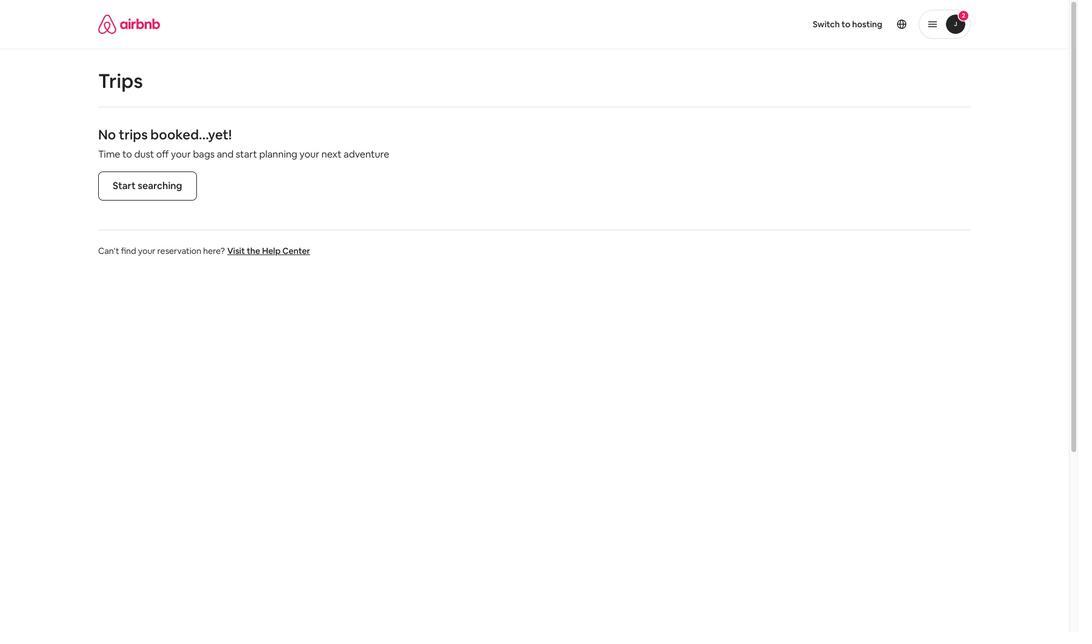 Task type: describe. For each thing, give the bounding box(es) containing it.
off
[[156, 148, 169, 161]]

next adventure
[[322, 148, 389, 161]]

to inside switch to hosting link
[[842, 19, 851, 30]]

hosting
[[853, 19, 883, 30]]

can't find your reservation here? visit the help center
[[98, 246, 310, 257]]

time
[[98, 148, 120, 161]]

dust
[[134, 148, 154, 161]]

planning
[[259, 148, 298, 161]]

profile element
[[549, 0, 971, 49]]

switch to hosting
[[813, 19, 883, 30]]

help center
[[262, 246, 310, 257]]

start
[[113, 179, 136, 192]]

1 horizontal spatial your
[[171, 148, 191, 161]]

2 button
[[919, 10, 971, 39]]

switch
[[813, 19, 840, 30]]

to inside the no trips booked...yet! time to dust off your bags and start planning your next adventure
[[122, 148, 132, 161]]

0 horizontal spatial your
[[138, 246, 156, 257]]

find
[[121, 246, 136, 257]]



Task type: locate. For each thing, give the bounding box(es) containing it.
to left dust
[[122, 148, 132, 161]]

to right switch
[[842, 19, 851, 30]]

no
[[98, 126, 116, 143]]

2 horizontal spatial your
[[300, 148, 320, 161]]

switch to hosting link
[[806, 12, 890, 37]]

start
[[236, 148, 257, 161]]

booked...yet!
[[151, 126, 232, 143]]

your right planning
[[300, 148, 320, 161]]

visit
[[227, 246, 245, 257]]

trips
[[98, 69, 143, 93]]

your
[[171, 148, 191, 161], [300, 148, 320, 161], [138, 246, 156, 257]]

searching
[[138, 179, 182, 192]]

to
[[842, 19, 851, 30], [122, 148, 132, 161]]

1 horizontal spatial to
[[842, 19, 851, 30]]

no trips booked...yet! time to dust off your bags and start planning your next adventure
[[98, 126, 389, 161]]

1 vertical spatial to
[[122, 148, 132, 161]]

2
[[962, 12, 966, 19]]

0 vertical spatial to
[[842, 19, 851, 30]]

your right find
[[138, 246, 156, 257]]

start searching
[[113, 179, 182, 192]]

start searching link
[[98, 172, 197, 201]]

your right the off
[[171, 148, 191, 161]]

visit the help center link
[[227, 246, 310, 257]]

reservation here?
[[157, 246, 225, 257]]

trips
[[119, 126, 148, 143]]

can't
[[98, 246, 119, 257]]

and
[[217, 148, 234, 161]]

the
[[247, 246, 260, 257]]

bags
[[193, 148, 215, 161]]

0 horizontal spatial to
[[122, 148, 132, 161]]



Task type: vqa. For each thing, say whether or not it's contained in the screenshot.
Add within the phone number add and confirm your phone number to get trip updates.
no



